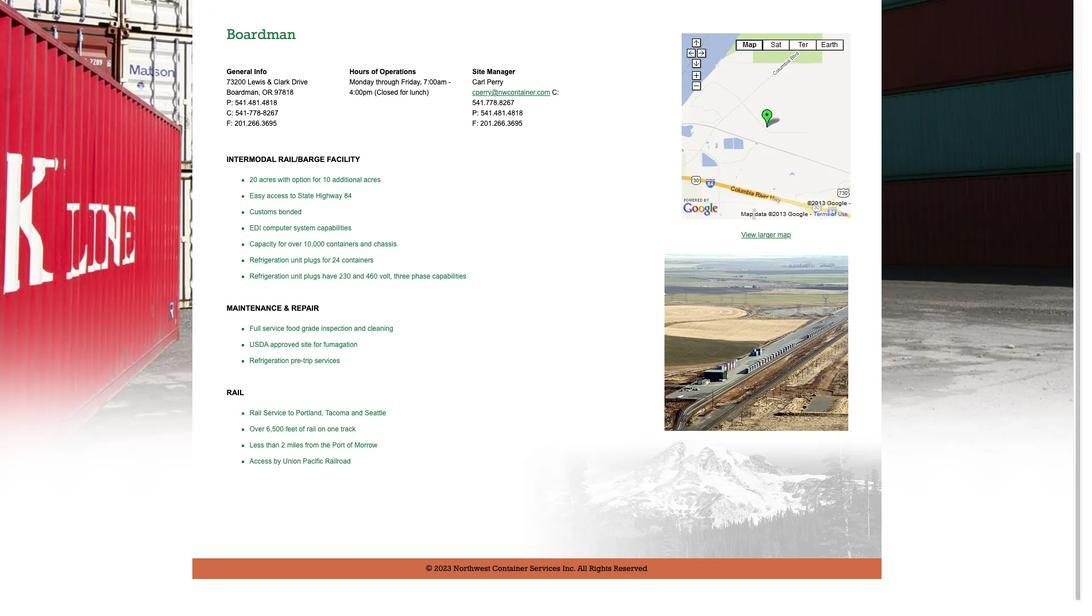 Task type: describe. For each thing, give the bounding box(es) containing it.
7:00am
[[424, 78, 447, 86]]

access
[[250, 457, 272, 465]]

inc.
[[563, 564, 576, 573]]

highway
[[316, 192, 342, 200]]

541.481.4818 inside general info 73200 lewis & clark drive boardman, or 97818 p: 541.481.4818 c: 541-778-8267 f: 201.266.3695
[[235, 99, 277, 107]]

maintenance & repair
[[227, 304, 319, 313]]

customs
[[250, 208, 277, 216]]

fumagation
[[324, 341, 358, 349]]

edi computer system capabilities
[[250, 224, 352, 232]]

for right site
[[314, 341, 322, 349]]

boardman
[[227, 27, 296, 44]]

0 vertical spatial containers
[[327, 240, 358, 248]]

refrigeration unit plugs have 230 and 460 volt, three phase capabilities
[[250, 272, 467, 280]]

volt,
[[380, 272, 392, 280]]

lunch)
[[410, 89, 429, 97]]

seattle
[[365, 409, 386, 417]]

refrigeration for refrigeration unit plugs have 230 and 460 volt, three phase capabilities
[[250, 272, 289, 280]]

port
[[332, 441, 345, 449]]

union
[[283, 457, 301, 465]]

plugs for have
[[304, 272, 321, 280]]

f: inside general info 73200 lewis & clark drive boardman, or 97818 p: 541.481.4818 c: 541-778-8267 f: 201.266.3695
[[227, 120, 233, 128]]

northwest container services inc. boardman, oregon aerial view image
[[665, 247, 849, 431]]

0 vertical spatial capabilities
[[317, 224, 352, 232]]

& inside general info 73200 lewis & clark drive boardman, or 97818 p: 541.481.4818 c: 541-778-8267 f: 201.266.3695
[[267, 78, 272, 86]]

friday,
[[401, 78, 422, 86]]

778-
[[249, 109, 263, 117]]

on
[[318, 425, 325, 433]]

capacity for over 10,000 containers and chassis
[[250, 240, 397, 248]]

state
[[298, 192, 314, 200]]

and for containers
[[360, 240, 372, 248]]

usda
[[250, 341, 268, 349]]

rights
[[589, 564, 612, 573]]

container
[[492, 564, 528, 573]]

for left 10
[[313, 176, 321, 184]]

option
[[292, 176, 311, 184]]

1 acres from the left
[[259, 176, 276, 184]]

refrigeration for refrigeration pre-trip services
[[250, 357, 289, 365]]

cperry@nwcontainer.com
[[472, 89, 550, 97]]

one
[[327, 425, 339, 433]]

6,500
[[266, 425, 284, 433]]

1 horizontal spatial capabilities
[[432, 272, 467, 280]]

over
[[288, 240, 302, 248]]

reserved
[[614, 564, 648, 573]]

map
[[778, 231, 791, 239]]

carl
[[472, 78, 485, 86]]

for left 24
[[322, 256, 330, 264]]

system
[[294, 224, 316, 232]]

for left over on the top of the page
[[278, 240, 286, 248]]

2 vertical spatial of
[[347, 441, 353, 449]]

services
[[530, 564, 561, 573]]

2023
[[434, 564, 452, 573]]

cperry@nwcontainer.com link
[[472, 89, 550, 97]]

boardman,
[[227, 89, 260, 97]]

general info 73200 lewis & clark drive boardman, or 97818 p: 541.481.4818 c: 541-778-8267 f: 201.266.3695
[[227, 68, 308, 128]]

repair
[[291, 304, 319, 313]]

perry
[[487, 78, 503, 86]]

refrigeration pre-trip services
[[250, 357, 340, 365]]

less than 2 miles from the port of morrow
[[250, 441, 378, 449]]

site manager carl perry cperry@nwcontainer.com
[[472, 68, 550, 97]]

2
[[281, 441, 285, 449]]

hours
[[350, 68, 369, 76]]

capacity
[[250, 240, 276, 248]]

clark
[[274, 78, 290, 86]]

of inside hours of operations monday through friday, 7:00am - 4:00pm (closed for lunch)
[[371, 68, 378, 76]]

460
[[366, 272, 378, 280]]

site
[[472, 68, 485, 76]]

easy access to state highway 84
[[250, 192, 352, 200]]

73200
[[227, 78, 246, 86]]

railroad
[[325, 457, 351, 465]]

drive
[[292, 78, 308, 86]]

site
[[301, 341, 312, 349]]

refrigeration unit plugs for 24 containers
[[250, 256, 374, 264]]

97818
[[275, 89, 294, 97]]

inspection
[[321, 325, 352, 333]]

view
[[741, 231, 756, 239]]

cleaning
[[368, 325, 393, 333]]

three
[[394, 272, 410, 280]]

than
[[266, 441, 280, 449]]

10
[[323, 176, 330, 184]]

through
[[376, 78, 399, 86]]

and for tacoma
[[351, 409, 363, 417]]

grade
[[302, 325, 319, 333]]

unit for have
[[291, 272, 302, 280]]

portland,
[[296, 409, 324, 417]]

p: inside c: 541.778.8267 p: 541.481.4818 f: 201.266.3695
[[472, 109, 479, 117]]

2 acres from the left
[[364, 176, 381, 184]]

phase
[[412, 272, 431, 280]]

-
[[449, 78, 451, 86]]

rail for rail service to portland, tacoma and seattle
[[250, 409, 261, 417]]

the
[[321, 441, 330, 449]]

facility
[[327, 155, 360, 164]]



Task type: vqa. For each thing, say whether or not it's contained in the screenshot.
Email text box
no



Task type: locate. For each thing, give the bounding box(es) containing it.
c: inside general info 73200 lewis & clark drive boardman, or 97818 p: 541.481.4818 c: 541-778-8267 f: 201.266.3695
[[227, 109, 234, 117]]

1 vertical spatial 541.481.4818
[[481, 109, 523, 117]]

or
[[262, 89, 273, 97]]

1 refrigeration from the top
[[250, 256, 289, 264]]

c: right cperry@nwcontainer.com link
[[552, 89, 559, 97]]

2 201.266.3695 from the left
[[480, 120, 523, 128]]

to for state
[[290, 192, 296, 200]]

3 refrigeration from the top
[[250, 357, 289, 365]]

201.266.3695 inside c: 541.778.8267 p: 541.481.4818 f: 201.266.3695
[[480, 120, 523, 128]]

1 vertical spatial rail
[[250, 409, 261, 417]]

c: inside c: 541.778.8267 p: 541.481.4818 f: 201.266.3695
[[552, 89, 559, 97]]

to for portland,
[[288, 409, 294, 417]]

maintenance
[[227, 304, 282, 313]]

201.266.3695 inside general info 73200 lewis & clark drive boardman, or 97818 p: 541.481.4818 c: 541-778-8267 f: 201.266.3695
[[235, 120, 277, 128]]

0 horizontal spatial 201.266.3695
[[235, 120, 277, 128]]

acres
[[259, 176, 276, 184], [364, 176, 381, 184]]

access
[[267, 192, 288, 200]]

service
[[263, 325, 284, 333]]

operations
[[380, 68, 416, 76]]

service
[[263, 409, 286, 417]]

less
[[250, 441, 264, 449]]

1 horizontal spatial acres
[[364, 176, 381, 184]]

f: down boardman,
[[227, 120, 233, 128]]

1 vertical spatial to
[[288, 409, 294, 417]]

refrigeration down capacity
[[250, 256, 289, 264]]

morrow
[[355, 441, 378, 449]]

refrigeration down 'usda'
[[250, 357, 289, 365]]

2 unit from the top
[[291, 272, 302, 280]]

track
[[341, 425, 356, 433]]

computer
[[263, 224, 292, 232]]

0 vertical spatial rail
[[227, 388, 244, 397]]

0 vertical spatial p:
[[227, 99, 233, 107]]

general
[[227, 68, 252, 76]]

containers up 24
[[327, 240, 358, 248]]

541.481.4818 inside c: 541.778.8267 p: 541.481.4818 f: 201.266.3695
[[481, 109, 523, 117]]

0 horizontal spatial capabilities
[[317, 224, 352, 232]]

info
[[254, 68, 267, 76]]

and right 230
[[353, 272, 364, 280]]

intermodal rail/barge facility
[[227, 155, 360, 164]]

1 horizontal spatial rail
[[250, 409, 261, 417]]

20
[[250, 176, 257, 184]]

2 f: from the left
[[472, 120, 479, 128]]

full service food grade inspection and cleaning
[[250, 325, 393, 333]]

additional
[[332, 176, 362, 184]]

containers up refrigeration unit plugs have 230 and 460 volt, three phase capabilities
[[342, 256, 374, 264]]

rail/barge
[[278, 155, 325, 164]]

8267
[[263, 109, 278, 117]]

1 horizontal spatial &
[[284, 304, 289, 313]]

for
[[400, 89, 408, 97], [313, 176, 321, 184], [278, 240, 286, 248], [322, 256, 330, 264], [314, 341, 322, 349]]

from
[[305, 441, 319, 449]]

access by union pacific railroad
[[250, 457, 351, 465]]

&
[[267, 78, 272, 86], [284, 304, 289, 313]]

have
[[322, 272, 337, 280]]

1 plugs from the top
[[304, 256, 321, 264]]

0 horizontal spatial acres
[[259, 176, 276, 184]]

trip
[[303, 357, 313, 365]]

1 vertical spatial refrigeration
[[250, 272, 289, 280]]

unit down over on the top of the page
[[291, 256, 302, 264]]

© 2023 northwest container services inc. all rights reserved
[[426, 564, 648, 573]]

541.481.4818 up 778-
[[235, 99, 277, 107]]

by
[[274, 457, 281, 465]]

0 vertical spatial of
[[371, 68, 378, 76]]

p:
[[227, 99, 233, 107], [472, 109, 479, 117]]

1 vertical spatial unit
[[291, 272, 302, 280]]

plugs for for
[[304, 256, 321, 264]]

view larger map link
[[682, 34, 851, 239]]

over 6,500 feet of rail on one track
[[250, 425, 356, 433]]

& left the "repair"
[[284, 304, 289, 313]]

p: down boardman,
[[227, 99, 233, 107]]

plugs down 10,000
[[304, 256, 321, 264]]

0 horizontal spatial 541.481.4818
[[235, 99, 277, 107]]

1 201.266.3695 from the left
[[235, 120, 277, 128]]

plugs down refrigeration unit plugs for 24 containers
[[304, 272, 321, 280]]

1 horizontal spatial 541.481.4818
[[481, 109, 523, 117]]

24
[[332, 256, 340, 264]]

0 vertical spatial unit
[[291, 256, 302, 264]]

1 vertical spatial plugs
[[304, 272, 321, 280]]

0 horizontal spatial c:
[[227, 109, 234, 117]]

tacoma
[[325, 409, 349, 417]]

refrigeration for refrigeration unit plugs for 24 containers
[[250, 256, 289, 264]]

c: left the 541-
[[227, 109, 234, 117]]

4:00pm
[[350, 89, 373, 97]]

northwest
[[453, 564, 491, 573]]

1 horizontal spatial c:
[[552, 89, 559, 97]]

of right hours at top
[[371, 68, 378, 76]]

1 vertical spatial capabilities
[[432, 272, 467, 280]]

2 refrigeration from the top
[[250, 272, 289, 280]]

& up or
[[267, 78, 272, 86]]

and left chassis
[[360, 240, 372, 248]]

unit down refrigeration unit plugs for 24 containers
[[291, 272, 302, 280]]

and for inspection
[[354, 325, 366, 333]]

201.266.3695 down 778-
[[235, 120, 277, 128]]

2 plugs from the top
[[304, 272, 321, 280]]

1 vertical spatial c:
[[227, 109, 234, 117]]

usda approved site for fumagation
[[250, 341, 358, 349]]

1 vertical spatial of
[[299, 425, 305, 433]]

of left rail
[[299, 425, 305, 433]]

1 horizontal spatial 201.266.3695
[[480, 120, 523, 128]]

capabilities up the capacity for over 10,000 containers and chassis
[[317, 224, 352, 232]]

0 vertical spatial to
[[290, 192, 296, 200]]

view larger map
[[741, 231, 791, 239]]

rail service to portland, tacoma and seattle
[[250, 409, 386, 417]]

1 horizontal spatial f:
[[472, 120, 479, 128]]

0 vertical spatial &
[[267, 78, 272, 86]]

20 acres with option for 10 additional acres
[[250, 176, 381, 184]]

2 vertical spatial refrigeration
[[250, 357, 289, 365]]

541.481.4818
[[235, 99, 277, 107], [481, 109, 523, 117]]

rail
[[227, 388, 244, 397], [250, 409, 261, 417]]

1 horizontal spatial of
[[347, 441, 353, 449]]

boardman map image
[[682, 34, 851, 220]]

1 vertical spatial p:
[[472, 109, 479, 117]]

1 unit from the top
[[291, 256, 302, 264]]

c: 541.778.8267 p: 541.481.4818 f: 201.266.3695
[[472, 89, 559, 128]]

and for 230
[[353, 272, 364, 280]]

2 horizontal spatial of
[[371, 68, 378, 76]]

edi
[[250, 224, 261, 232]]

lewis
[[248, 78, 265, 86]]

84
[[344, 192, 352, 200]]

intermodal
[[227, 155, 276, 164]]

and
[[360, 240, 372, 248], [353, 272, 364, 280], [354, 325, 366, 333], [351, 409, 363, 417]]

1 vertical spatial &
[[284, 304, 289, 313]]

bonded
[[279, 208, 302, 216]]

f: down 541.778.8267 on the top left
[[472, 120, 479, 128]]

of
[[371, 68, 378, 76], [299, 425, 305, 433], [347, 441, 353, 449]]

1 f: from the left
[[227, 120, 233, 128]]

p: inside general info 73200 lewis & clark drive boardman, or 97818 p: 541.481.4818 c: 541-778-8267 f: 201.266.3695
[[227, 99, 233, 107]]

and up track
[[351, 409, 363, 417]]

plugs
[[304, 256, 321, 264], [304, 272, 321, 280]]

with
[[278, 176, 290, 184]]

0 vertical spatial c:
[[552, 89, 559, 97]]

hours of operations monday through friday, 7:00am - 4:00pm (closed for lunch)
[[350, 68, 451, 97]]

of right the port
[[347, 441, 353, 449]]

all
[[578, 564, 587, 573]]

1 horizontal spatial p:
[[472, 109, 479, 117]]

services
[[315, 357, 340, 365]]

0 horizontal spatial of
[[299, 425, 305, 433]]

541-
[[235, 109, 249, 117]]

pacific
[[303, 457, 323, 465]]

p: down 541.778.8267 on the top left
[[472, 109, 479, 117]]

to left state
[[290, 192, 296, 200]]

miles
[[287, 441, 303, 449]]

capabilities
[[317, 224, 352, 232], [432, 272, 467, 280]]

manager
[[487, 68, 515, 76]]

f: inside c: 541.778.8267 p: 541.481.4818 f: 201.266.3695
[[472, 120, 479, 128]]

acres right additional
[[364, 176, 381, 184]]

0 horizontal spatial rail
[[227, 388, 244, 397]]

c:
[[552, 89, 559, 97], [227, 109, 234, 117]]

monday
[[350, 78, 374, 86]]

unit for for
[[291, 256, 302, 264]]

easy
[[250, 192, 265, 200]]

and left cleaning
[[354, 325, 366, 333]]

approved
[[270, 341, 299, 349]]

0 vertical spatial 541.481.4818
[[235, 99, 277, 107]]

capabilities right phase
[[432, 272, 467, 280]]

0 vertical spatial refrigeration
[[250, 256, 289, 264]]

larger
[[758, 231, 776, 239]]

201.266.3695 down 541.778.8267 on the top left
[[480, 120, 523, 128]]

for down the friday,
[[400, 89, 408, 97]]

rail for rail
[[227, 388, 244, 397]]

0 vertical spatial plugs
[[304, 256, 321, 264]]

1 vertical spatial containers
[[342, 256, 374, 264]]

0 horizontal spatial f:
[[227, 120, 233, 128]]

to up feet
[[288, 409, 294, 417]]

0 horizontal spatial p:
[[227, 99, 233, 107]]

for inside hours of operations monday through friday, 7:00am - 4:00pm (closed for lunch)
[[400, 89, 408, 97]]

541.481.4818 down 541.778.8267 on the top left
[[481, 109, 523, 117]]

chassis
[[374, 240, 397, 248]]

over
[[250, 425, 265, 433]]

0 horizontal spatial &
[[267, 78, 272, 86]]

10,000
[[304, 240, 325, 248]]

refrigeration up maintenance & repair
[[250, 272, 289, 280]]

containers
[[327, 240, 358, 248], [342, 256, 374, 264]]

acres right 20
[[259, 176, 276, 184]]

food
[[286, 325, 300, 333]]



